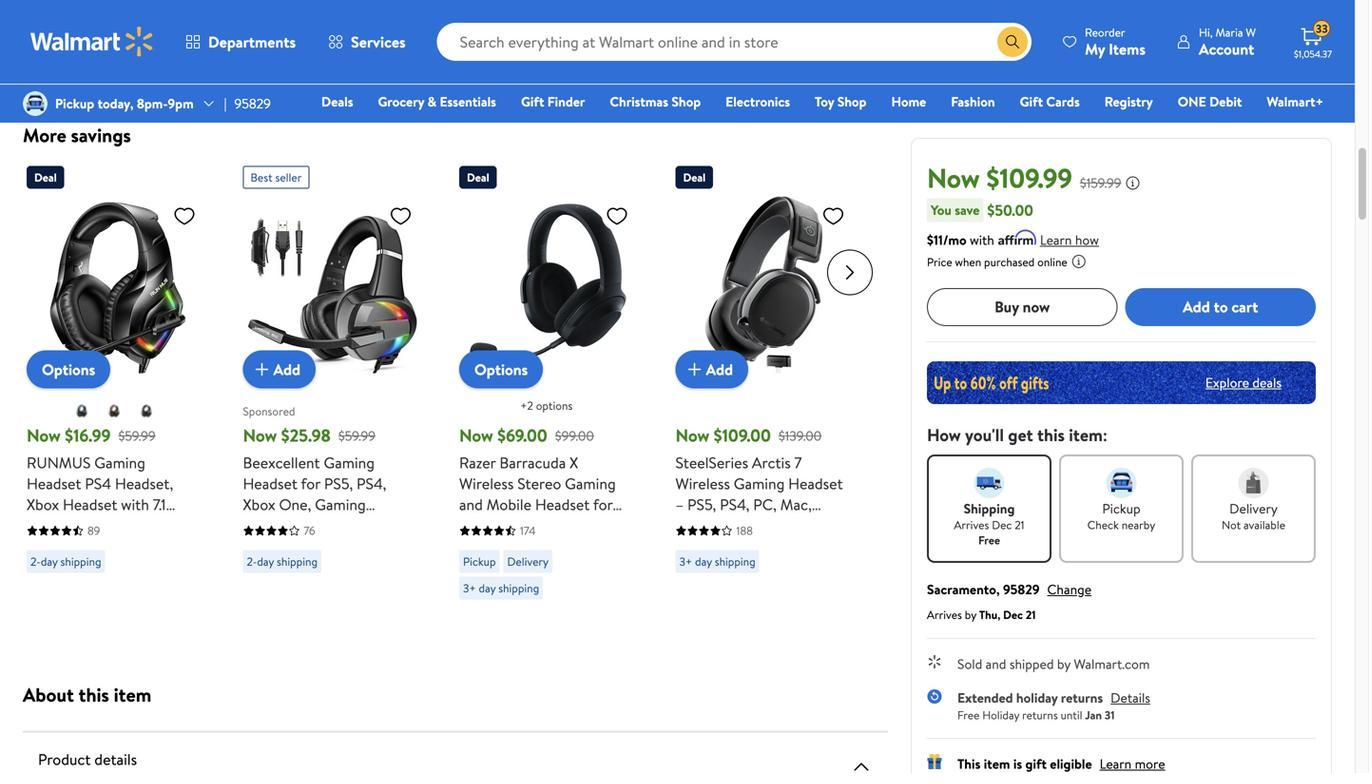 Task type: describe. For each thing, give the bounding box(es) containing it.
delivery for delivery not available
[[1230, 499, 1278, 518]]

& inside now $109.00 $139.00 steelseries arctis 7 wireless gaming headset – ps5, ps4, pc, mac, android, playstation & nintendo switch - black
[[813, 515, 823, 536]]

options
[[536, 398, 573, 414]]

add inside button
[[1183, 296, 1210, 317]]

not
[[1222, 517, 1241, 533]]

buy
[[995, 296, 1019, 317]]

steelseries arctis 7  wireless gaming headset – ps5, ps4, pc, mac, android, playstation & nintendo switch - black image
[[676, 196, 853, 373]]

add for best seller
[[273, 359, 301, 380]]

day left -
[[695, 553, 712, 570]]

wireless for $69.00
[[459, 473, 514, 494]]

intent image for shipping image
[[974, 468, 1005, 498]]

barracuda
[[500, 452, 566, 473]]

options link for $69.00
[[459, 350, 543, 388]]

gift for gift cards
[[1020, 92, 1043, 111]]

runmus
[[27, 452, 91, 473]]

about this item
[[23, 681, 151, 708]]

gift
[[1026, 754, 1047, 773]]

pickup for check
[[1102, 499, 1141, 518]]

extended
[[958, 688, 1013, 707]]

arrives inside the shipping arrives dec 21 free
[[954, 517, 989, 533]]

sold
[[958, 655, 983, 673]]

electronics
[[726, 92, 790, 111]]

shipping arrives dec 21 free
[[954, 499, 1025, 548]]

options for $16.99
[[42, 359, 95, 380]]

christmas shop
[[610, 92, 701, 111]]

check
[[1088, 517, 1119, 533]]

2- for $25.98
[[247, 553, 257, 570]]

arrives inside the sacramento, 95829 change arrives by thu, dec 21
[[927, 606, 962, 623]]

ps4, inside now $16.99 $59.99 runmus gaming headset ps4 headset, xbox headset with 7.1 surround sound, noise canceling mic & rgb light, compatible with ps4, ps5, xbox one, pc, laptop, mac
[[27, 578, 56, 599]]

ps5
[[337, 578, 362, 599]]

delivery for delivery
[[507, 553, 549, 570]]

by inside the sacramento, 95829 change arrives by thu, dec 21
[[965, 606, 977, 623]]

options for $69.00
[[475, 359, 528, 380]]

buy now
[[995, 296, 1050, 317]]

gaming inside now $16.99 $59.99 runmus gaming headset ps4 headset, xbox headset with 7.1 surround sound, noise canceling mic & rgb light, compatible with ps4, ps5, xbox one, pc, laptop, mac
[[94, 452, 145, 473]]

ps5, inside sponsored now $25.98 $59.99 beexcellent gaming headset for ps5, ps4, xbox one, gaming headphones with noise canceling microphone surround sound & led rgb light for ps5 xbox pc laptop mac nintendo switch
[[324, 473, 353, 494]]

fashion
[[951, 92, 995, 111]]

now inside sponsored now $25.98 $59.99 beexcellent gaming headset for ps5, ps4, xbox one, gaming headphones with noise canceling microphone surround sound & led rgb light for ps5 xbox pc laptop mac nintendo switch
[[243, 424, 277, 447]]

with left 7.1
[[121, 494, 149, 515]]

sacramento, 95829 change arrives by thu, dec 21
[[927, 580, 1092, 623]]

compatible
[[67, 557, 144, 578]]

1 horizontal spatial learn
[[1100, 754, 1132, 773]]

mobile
[[487, 494, 532, 515]]

2-day shipping for $25.98
[[247, 553, 318, 570]]

home link
[[883, 91, 935, 112]]

$139.00
[[779, 426, 822, 445]]

more savings
[[23, 122, 131, 148]]

shipping
[[964, 499, 1015, 518]]

add to favorites list, beexcellent gaming headset for ps5, ps4, xbox one, gaming headphones with noise canceling microphone surround sound & led rgb light for ps5 xbox pc laptop mac nintendo switch image
[[389, 204, 412, 228]]

with up when
[[970, 230, 995, 249]]

1 horizontal spatial returns
[[1061, 688, 1103, 707]]

xbox down beexcellent
[[243, 494, 275, 515]]

learn inside learn how button
[[1040, 230, 1072, 249]]

beexcellent
[[243, 452, 320, 473]]

product group containing now $109.00
[[676, 158, 853, 611]]

grocery & essentials
[[378, 92, 496, 111]]

black for $69.00
[[586, 536, 621, 557]]

nearby
[[1122, 517, 1156, 533]]

eligible
[[1050, 754, 1092, 773]]

xbox right ps5
[[366, 578, 399, 599]]

one
[[1178, 92, 1207, 111]]

how
[[1075, 230, 1099, 249]]

details
[[94, 749, 137, 770]]

gaming inside now $109.00 $139.00 steelseries arctis 7 wireless gaming headset – ps5, ps4, pc, mac, android, playstation & nintendo switch - black
[[734, 473, 785, 494]]

7.1
[[153, 494, 166, 515]]

explore deals link
[[1198, 366, 1290, 399]]

sold and shipped by walmart.com
[[958, 655, 1150, 673]]

registry
[[1105, 92, 1153, 111]]

& inside now $69.00 $99.00 razer barracuda x wireless stereo gaming and mobile headset for pc, ps5, nintendo switch & android, 2.4ghz, black
[[459, 536, 469, 557]]

with inside sponsored now $25.98 $59.99 beexcellent gaming headset for ps5, ps4, xbox one, gaming headphones with noise canceling microphone surround sound & led rgb light for ps5 xbox pc laptop mac nintendo switch
[[329, 515, 357, 536]]

21 inside the shipping arrives dec 21 free
[[1015, 517, 1025, 533]]

gaming inside now $69.00 $99.00 razer barracuda x wireless stereo gaming and mobile headset for pc, ps5, nintendo switch & android, 2.4ghz, black
[[565, 473, 616, 494]]

price when purchased online
[[927, 254, 1068, 270]]

headphones
[[243, 515, 325, 536]]

walmart image
[[30, 27, 154, 57]]

k1b rgb image
[[139, 404, 154, 419]]

services button
[[312, 19, 422, 65]]

noise inside now $16.99 $59.99 runmus gaming headset ps4 headset, xbox headset with 7.1 surround sound, noise canceling mic & rgb light, compatible with ps4, ps5, xbox one, pc, laptop, mac
[[139, 515, 177, 536]]

deal for now $69.00
[[467, 169, 489, 185]]

canceling inside now $16.99 $59.99 runmus gaming headset ps4 headset, xbox headset with 7.1 surround sound, noise canceling mic & rgb light, compatible with ps4, ps5, xbox one, pc, laptop, mac
[[27, 536, 92, 557]]

headset inside sponsored now $25.98 $59.99 beexcellent gaming headset for ps5, ps4, xbox one, gaming headphones with noise canceling microphone surround sound & led rgb light for ps5 xbox pc laptop mac nintendo switch
[[243, 473, 298, 494]]

$99.00
[[555, 426, 594, 445]]

$159.99
[[1080, 174, 1122, 192]]

items
[[1109, 39, 1146, 59]]

gifting made easy image
[[927, 754, 942, 769]]

item:
[[1069, 423, 1108, 447]]

razer barracuda x wireless stereo gaming and mobile headset for pc, ps5, nintendo switch & android, 2.4ghz, black image
[[459, 196, 636, 373]]

$59.99 inside sponsored now $25.98 $59.99 beexcellent gaming headset for ps5, ps4, xbox one, gaming headphones with noise canceling microphone surround sound & led rgb light for ps5 xbox pc laptop mac nintendo switch
[[338, 426, 376, 445]]

toy
[[815, 92, 834, 111]]

canceling inside sponsored now $25.98 $59.99 beexcellent gaming headset for ps5, ps4, xbox one, gaming headphones with noise canceling microphone surround sound & led rgb light for ps5 xbox pc laptop mac nintendo switch
[[243, 536, 308, 557]]

get
[[1008, 423, 1033, 447]]

surround inside now $16.99 $59.99 runmus gaming headset ps4 headset, xbox headset with 7.1 surround sound, noise canceling mic & rgb light, compatible with ps4, ps5, xbox one, pc, laptop, mac
[[27, 515, 87, 536]]

black for $109.00
[[798, 536, 833, 557]]

rgb inside sponsored now $25.98 $59.99 beexcellent gaming headset for ps5, ps4, xbox one, gaming headphones with noise canceling microphone surround sound & led rgb light for ps5 xbox pc laptop mac nintendo switch
[[243, 578, 274, 599]]

31
[[1105, 707, 1115, 723]]

how you'll get this item:
[[927, 423, 1108, 447]]

product group containing now $16.99
[[27, 158, 204, 620]]

my
[[1085, 39, 1105, 59]]

free for shipping
[[979, 532, 1000, 548]]

grocery
[[378, 92, 424, 111]]

dec inside the shipping arrives dec 21 free
[[992, 517, 1012, 533]]

until
[[1061, 707, 1083, 723]]

pc, inside now $109.00 $139.00 steelseries arctis 7 wireless gaming headset – ps5, ps4, pc, mac, android, playstation & nintendo switch - black
[[753, 494, 777, 515]]

now for now $109.00 $139.00 steelseries arctis 7 wireless gaming headset – ps5, ps4, pc, mac, android, playstation & nintendo switch - black
[[676, 424, 710, 447]]

explore
[[1206, 373, 1250, 392]]

0 horizontal spatial 3+ day shipping
[[463, 580, 539, 596]]

day up laptop,
[[41, 553, 58, 570]]

extended holiday returns details free holiday returns until jan 31
[[958, 688, 1151, 723]]

christmas shop link
[[601, 91, 710, 112]]

surround inside sponsored now $25.98 $59.99 beexcellent gaming headset for ps5, ps4, xbox one, gaming headphones with noise canceling microphone surround sound & led rgb light for ps5 xbox pc laptop mac nintendo switch
[[243, 557, 304, 578]]

headset up 89
[[63, 494, 117, 515]]

steelseries
[[676, 452, 748, 473]]

android, inside now $69.00 $99.00 razer barracuda x wireless stereo gaming and mobile headset for pc, ps5, nintendo switch & android, 2.4ghz, black
[[473, 536, 529, 557]]

1 horizontal spatial by
[[1057, 655, 1071, 673]]

now $109.99
[[927, 159, 1073, 196]]

runmus gaming headset ps4 headset, xbox headset with 7.1 surround sound, noise canceling mic & rgb light, compatible with ps4, ps5, xbox one, pc, laptop, mac image
[[27, 196, 204, 373]]

0 horizontal spatial returns
[[1022, 707, 1058, 723]]

pc, inside now $16.99 $59.99 runmus gaming headset ps4 headset, xbox headset with 7.1 surround sound, noise canceling mic & rgb light, compatible with ps4, ps5, xbox one, pc, laptop, mac
[[164, 578, 188, 599]]

gift finder link
[[513, 91, 594, 112]]

2-day shipping for $59.99
[[30, 553, 101, 570]]

ps5, inside now $69.00 $99.00 razer barracuda x wireless stereo gaming and mobile headset for pc, ps5, nintendo switch & android, 2.4ghz, black
[[486, 515, 515, 536]]

toy shop
[[815, 92, 867, 111]]

76
[[304, 523, 315, 539]]

$11/mo with
[[927, 230, 995, 249]]

nintendo inside sponsored now $25.98 $59.99 beexcellent gaming headset for ps5, ps4, xbox one, gaming headphones with noise canceling microphone surround sound & led rgb light for ps5 xbox pc laptop mac nintendo switch
[[347, 599, 409, 620]]

day up christmas shop link
[[690, 13, 707, 29]]

$50.00
[[988, 199, 1034, 220]]

ps5, inside now $16.99 $59.99 runmus gaming headset ps4 headset, xbox headset with 7.1 surround sound, noise canceling mic & rgb light, compatible with ps4, ps5, xbox one, pc, laptop, mac
[[60, 578, 89, 599]]

microphone
[[312, 536, 391, 557]]

$109.00
[[714, 424, 771, 447]]

now $69.00 $99.00 razer barracuda x wireless stereo gaming and mobile headset for pc, ps5, nintendo switch & android, 2.4ghz, black
[[459, 424, 628, 557]]

for left ps5
[[314, 578, 333, 599]]

add button for deal
[[676, 350, 748, 388]]

89
[[87, 523, 100, 539]]

essentials
[[440, 92, 496, 111]]

wireless for $109.00
[[676, 473, 730, 494]]

product group containing now $25.98
[[243, 158, 420, 640]]

laptop
[[266, 599, 312, 620]]

Walmart Site-Wide search field
[[437, 23, 1032, 61]]

mic
[[96, 536, 120, 557]]

deals
[[321, 92, 353, 111]]

switch inside sponsored now $25.98 $59.99 beexcellent gaming headset for ps5, ps4, xbox one, gaming headphones with noise canceling microphone surround sound & led rgb light for ps5 xbox pc laptop mac nintendo switch
[[243, 620, 287, 640]]

playstation
[[736, 515, 810, 536]]

shipping up electronics
[[709, 13, 750, 29]]

sound,
[[91, 515, 136, 536]]

pickup for today,
[[55, 94, 94, 113]]

now
[[1023, 296, 1050, 317]]

to
[[1214, 296, 1228, 317]]

one debit
[[1178, 92, 1242, 111]]

toy shop link
[[806, 91, 875, 112]]

best
[[251, 169, 273, 185]]

grocery & essentials link
[[369, 91, 505, 112]]

this
[[958, 754, 981, 773]]

hi, maria w account
[[1199, 24, 1256, 59]]

$1,054.37
[[1294, 48, 1332, 60]]

beexcellent gaming headset for ps5, ps4, xbox one, gaming headphones with noise canceling microphone surround sound & led rgb light for ps5 xbox pc laptop mac nintendo switch image
[[243, 196, 420, 373]]

learn how button
[[1040, 230, 1099, 250]]

7
[[795, 452, 802, 473]]

1 vertical spatial this
[[79, 681, 109, 708]]

$25.98
[[281, 424, 331, 447]]

k1b red image
[[106, 404, 121, 419]]

more
[[23, 122, 66, 148]]

+2
[[520, 398, 533, 414]]

switch inside now $109.00 $139.00 steelseries arctis 7 wireless gaming headset – ps5, ps4, pc, mac, android, playstation & nintendo switch - black
[[741, 536, 785, 557]]

k1b blue image
[[74, 404, 89, 419]]

reorder my items
[[1085, 24, 1146, 59]]



Task type: locate. For each thing, give the bounding box(es) containing it.
add for deal
[[706, 359, 733, 380]]

product details image
[[850, 756, 873, 773]]

deals link
[[313, 91, 362, 112]]

1 horizontal spatial surround
[[243, 557, 304, 578]]

1 horizontal spatial deal
[[467, 169, 489, 185]]

add to favorites list, razer barracuda x wireless stereo gaming and mobile headset for pc, ps5, nintendo switch & android, 2.4ghz, black image
[[606, 204, 629, 228]]

delivery down 174
[[507, 553, 549, 570]]

gaming up 76
[[315, 494, 366, 515]]

nintendo inside now $109.00 $139.00 steelseries arctis 7 wireless gaming headset – ps5, ps4, pc, mac, android, playstation & nintendo switch - black
[[676, 536, 738, 557]]

0 horizontal spatial 21
[[1015, 517, 1025, 533]]

led
[[366, 557, 393, 578]]

0 horizontal spatial 2-day shipping
[[30, 553, 101, 570]]

add to cart
[[1183, 296, 1258, 317]]

1 options from the left
[[42, 359, 95, 380]]

2 horizontal spatial ps4,
[[720, 494, 750, 515]]

2 horizontal spatial 2-day shipping
[[679, 13, 750, 29]]

when
[[955, 254, 982, 270]]

1 mac from the left
[[79, 599, 107, 620]]

deal
[[34, 169, 57, 185], [467, 169, 489, 185], [683, 169, 706, 185]]

noise inside sponsored now $25.98 $59.99 beexcellent gaming headset for ps5, ps4, xbox one, gaming headphones with noise canceling microphone surround sound & led rgb light for ps5 xbox pc laptop mac nintendo switch
[[361, 515, 398, 536]]

shop right toy
[[838, 92, 867, 111]]

options link for $16.99
[[27, 350, 110, 388]]

android, inside now $109.00 $139.00 steelseries arctis 7 wireless gaming headset – ps5, ps4, pc, mac, android, playstation & nintendo switch - black
[[676, 515, 732, 536]]

2 add to cart image from the left
[[683, 358, 706, 381]]

dec down intent image for shipping
[[992, 517, 1012, 533]]

free for extended
[[958, 707, 980, 723]]

ps4, left "compatible"
[[27, 578, 56, 599]]

shipped
[[1010, 655, 1054, 673]]

canceling left mic
[[27, 536, 92, 557]]

0 horizontal spatial by
[[965, 606, 977, 623]]

gift for gift finder
[[521, 92, 544, 111]]

0 horizontal spatial and
[[459, 494, 483, 515]]

1 vertical spatial and
[[986, 655, 1007, 673]]

delivery
[[1230, 499, 1278, 518], [507, 553, 549, 570]]

xbox
[[27, 494, 59, 515], [243, 494, 275, 515], [92, 578, 125, 599], [366, 578, 399, 599]]

–
[[676, 494, 684, 515]]

0 horizontal spatial options link
[[27, 350, 110, 388]]

0 vertical spatial 95829
[[234, 94, 271, 113]]

now for now $16.99 $59.99 runmus gaming headset ps4 headset, xbox headset with 7.1 surround sound, noise canceling mic & rgb light, compatible with ps4, ps5, xbox one, pc, laptop, mac
[[27, 424, 61, 447]]

add to favorites list, runmus gaming headset ps4 headset, xbox headset with 7.1 surround sound, noise canceling mic & rgb light, compatible with ps4, ps5, xbox one, pc, laptop, mac image
[[173, 204, 196, 228]]

canceling
[[27, 536, 92, 557], [243, 536, 308, 557]]

wireless down $109.00
[[676, 473, 730, 494]]

surround left 89
[[27, 515, 87, 536]]

ps5, right –
[[688, 494, 716, 515]]

2 horizontal spatial deal
[[683, 169, 706, 185]]

cart
[[1232, 296, 1258, 317]]

1 vertical spatial learn
[[1100, 754, 1132, 773]]

1 vertical spatial surround
[[243, 557, 304, 578]]

1 vertical spatial one,
[[129, 578, 161, 599]]

gaming
[[94, 452, 145, 473], [324, 452, 375, 473], [565, 473, 616, 494], [734, 473, 785, 494], [315, 494, 366, 515]]

0 horizontal spatial pickup
[[55, 94, 94, 113]]

0 horizontal spatial canceling
[[27, 536, 92, 557]]

this
[[1037, 423, 1065, 447], [79, 681, 109, 708]]

this right about
[[79, 681, 109, 708]]

0 vertical spatial arrives
[[954, 517, 989, 533]]

buy now button
[[927, 288, 1118, 326]]

wireless inside now $109.00 $139.00 steelseries arctis 7 wireless gaming headset – ps5, ps4, pc, mac, android, playstation & nintendo switch - black
[[676, 473, 730, 494]]

0 horizontal spatial android,
[[473, 536, 529, 557]]

0 horizontal spatial 95829
[[234, 94, 271, 113]]

free inside the shipping arrives dec 21 free
[[979, 532, 1000, 548]]

1 horizontal spatial 3+
[[679, 553, 692, 570]]

2 horizontal spatial pickup
[[1102, 499, 1141, 518]]

mac inside sponsored now $25.98 $59.99 beexcellent gaming headset for ps5, ps4, xbox one, gaming headphones with noise canceling microphone surround sound & led rgb light for ps5 xbox pc laptop mac nintendo switch
[[316, 599, 343, 620]]

add to cart button
[[1125, 288, 1316, 326]]

pickup inside pickup check nearby
[[1102, 499, 1141, 518]]

ps4, inside now $109.00 $139.00 steelseries arctis 7 wireless gaming headset – ps5, ps4, pc, mac, android, playstation & nintendo switch - black
[[720, 494, 750, 515]]

0 vertical spatial by
[[965, 606, 977, 623]]

rgb inside now $16.99 $59.99 runmus gaming headset ps4 headset, xbox headset with 7.1 surround sound, noise canceling mic & rgb light, compatible with ps4, ps5, xbox one, pc, laptop, mac
[[137, 536, 168, 557]]

2-day shipping down 89
[[30, 553, 101, 570]]

1 vertical spatial rgb
[[243, 578, 274, 599]]

gaming down $99.00
[[565, 473, 616, 494]]

black right 2.4ghz,
[[586, 536, 621, 557]]

&
[[428, 92, 437, 111], [813, 515, 823, 536], [123, 536, 133, 557], [459, 536, 469, 557], [352, 557, 362, 578]]

0 horizontal spatial surround
[[27, 515, 87, 536]]

1 horizontal spatial android,
[[676, 515, 732, 536]]

headset inside now $69.00 $99.00 razer barracuda x wireless stereo gaming and mobile headset for pc, ps5, nintendo switch & android, 2.4ghz, black
[[535, 494, 590, 515]]

9pm
[[168, 94, 194, 113]]

pc, left mobile
[[459, 515, 483, 536]]

0 horizontal spatial add
[[273, 359, 301, 380]]

pickup today, 8pm-9pm
[[55, 94, 194, 113]]

1 horizontal spatial 2-
[[247, 553, 257, 570]]

shipping down 89
[[60, 553, 101, 570]]

home
[[892, 92, 926, 111]]

gift left finder
[[521, 92, 544, 111]]

2- up the pc
[[247, 553, 257, 570]]

0 vertical spatial 21
[[1015, 517, 1025, 533]]

holiday
[[1017, 688, 1058, 707]]

black inside now $69.00 $99.00 razer barracuda x wireless stereo gaming and mobile headset for pc, ps5, nintendo switch & android, 2.4ghz, black
[[586, 536, 621, 557]]

explore deals
[[1206, 373, 1282, 392]]

2 horizontal spatial pc,
[[753, 494, 777, 515]]

mac
[[79, 599, 107, 620], [316, 599, 343, 620]]

nintendo down –
[[676, 536, 738, 557]]

1 add to cart image from the left
[[251, 358, 273, 381]]

how
[[927, 423, 961, 447]]

shop for toy shop
[[838, 92, 867, 111]]

and inside now $69.00 $99.00 razer barracuda x wireless stereo gaming and mobile headset for pc, ps5, nintendo switch & android, 2.4ghz, black
[[459, 494, 483, 515]]

1 horizontal spatial black
[[798, 536, 833, 557]]

0 horizontal spatial pc,
[[164, 578, 188, 599]]

& inside sponsored now $25.98 $59.99 beexcellent gaming headset for ps5, ps4, xbox one, gaming headphones with noise canceling microphone surround sound & led rgb light for ps5 xbox pc laptop mac nintendo switch
[[352, 557, 362, 578]]

$59.99 down k1b rgb icon
[[118, 426, 156, 445]]

one, up 76
[[279, 494, 311, 515]]

1 vertical spatial free
[[958, 707, 980, 723]]

0 horizontal spatial add button
[[243, 350, 316, 388]]

wireless inside now $69.00 $99.00 razer barracuda x wireless stereo gaming and mobile headset for pc, ps5, nintendo switch & android, 2.4ghz, black
[[459, 473, 514, 494]]

0 horizontal spatial ps4,
[[27, 578, 56, 599]]

nintendo down led
[[347, 599, 409, 620]]

now for now $109.99
[[927, 159, 980, 196]]

95829 for |
[[234, 94, 271, 113]]

arrives
[[954, 517, 989, 533], [927, 606, 962, 623]]

learn more about strikethrough prices image
[[1126, 175, 1141, 190]]

2 add button from the left
[[676, 350, 748, 388]]

add button
[[243, 350, 316, 388], [676, 350, 748, 388]]

pickup down intent image for pickup
[[1102, 499, 1141, 518]]

1 deal from the left
[[34, 169, 57, 185]]

now inside now $109.00 $139.00 steelseries arctis 7 wireless gaming headset – ps5, ps4, pc, mac, android, playstation & nintendo switch - black
[[676, 424, 710, 447]]

3 deal from the left
[[683, 169, 706, 185]]

1 wireless from the left
[[459, 473, 514, 494]]

& left led
[[352, 557, 362, 578]]

now inside now $16.99 $59.99 runmus gaming headset ps4 headset, xbox headset with 7.1 surround sound, noise canceling mic & rgb light, compatible with ps4, ps5, xbox one, pc, laptop, mac
[[27, 424, 61, 447]]

1 canceling from the left
[[27, 536, 92, 557]]

1 horizontal spatial add
[[706, 359, 733, 380]]

for right the stereo
[[593, 494, 613, 515]]

now down sponsored
[[243, 424, 277, 447]]

android, down mobile
[[473, 536, 529, 557]]

3+ day shipping down 174
[[463, 580, 539, 596]]

2 canceling from the left
[[243, 536, 308, 557]]

1 horizontal spatial noise
[[361, 515, 398, 536]]

0 vertical spatial 3+ day shipping
[[679, 553, 756, 570]]

0 horizontal spatial $59.99
[[118, 426, 156, 445]]

deal for now $16.99
[[34, 169, 57, 185]]

add button for best seller
[[243, 350, 316, 388]]

dec
[[992, 517, 1012, 533], [1003, 606, 1023, 623]]

pickup
[[55, 94, 94, 113], [1102, 499, 1141, 518], [463, 553, 496, 570]]

1 shop from the left
[[672, 92, 701, 111]]

ps4, up 188
[[720, 494, 750, 515]]

w
[[1246, 24, 1256, 40]]

8pm-
[[137, 94, 168, 113]]

0 horizontal spatial deal
[[34, 169, 57, 185]]

affirm image
[[998, 229, 1036, 245]]

2 vertical spatial pickup
[[463, 553, 496, 570]]

1 horizontal spatial switch
[[584, 515, 628, 536]]

1 noise from the left
[[139, 515, 177, 536]]

switch down light
[[243, 620, 287, 640]]

& inside "link"
[[428, 92, 437, 111]]

1 horizontal spatial gift
[[1020, 92, 1043, 111]]

2 gift from the left
[[1020, 92, 1043, 111]]

noise
[[139, 515, 177, 536], [361, 515, 398, 536]]

0 vertical spatial and
[[459, 494, 483, 515]]

headset up headphones
[[243, 473, 298, 494]]

you
[[931, 200, 952, 219]]

options up k1b blue image
[[42, 359, 95, 380]]

deal down christmas shop link
[[683, 169, 706, 185]]

razer
[[459, 452, 496, 473]]

about
[[23, 681, 74, 708]]

$59.99 inside now $16.99 $59.99 runmus gaming headset ps4 headset, xbox headset with 7.1 surround sound, noise canceling mic & rgb light, compatible with ps4, ps5, xbox one, pc, laptop, mac
[[118, 426, 156, 445]]

1 horizontal spatial and
[[986, 655, 1007, 673]]

mac right laptop,
[[79, 599, 107, 620]]

dec right thu,
[[1003, 606, 1023, 623]]

product
[[38, 749, 91, 770]]

2 wireless from the left
[[676, 473, 730, 494]]

1 horizontal spatial one,
[[279, 494, 311, 515]]

xbox down 'runmus'
[[27, 494, 59, 515]]

0 horizontal spatial options
[[42, 359, 95, 380]]

& left 174
[[459, 536, 469, 557]]

1 horizontal spatial shop
[[838, 92, 867, 111]]

pc, inside now $69.00 $99.00 razer barracuda x wireless stereo gaming and mobile headset for pc, ps5, nintendo switch & android, 2.4ghz, black
[[459, 515, 483, 536]]

3+ day shipping down 188
[[679, 553, 756, 570]]

options up +2
[[475, 359, 528, 380]]

2 horizontal spatial nintendo
[[676, 536, 738, 557]]

gift cards link
[[1011, 91, 1089, 112]]

1 horizontal spatial options
[[475, 359, 528, 380]]

1 horizontal spatial nintendo
[[519, 515, 581, 536]]

intent image for pickup image
[[1106, 468, 1137, 498]]

0 horizontal spatial learn
[[1040, 230, 1072, 249]]

black inside now $109.00 $139.00 steelseries arctis 7 wireless gaming headset – ps5, ps4, pc, mac, android, playstation & nintendo switch - black
[[798, 536, 833, 557]]

shipping down 188
[[715, 553, 756, 570]]

and left mobile
[[459, 494, 483, 515]]

& right 'grocery'
[[428, 92, 437, 111]]

add to favorites list, steelseries arctis 7  wireless gaming headset – ps5, ps4, pc, mac, android, playstation & nintendo switch - black image
[[822, 204, 845, 228]]

2-
[[679, 13, 690, 29], [30, 553, 41, 570], [247, 553, 257, 570]]

switch right 2.4ghz,
[[584, 515, 628, 536]]

add to cart image for deal
[[683, 358, 706, 381]]

legal information image
[[1071, 254, 1087, 269]]

1 vertical spatial 95829
[[1003, 580, 1040, 598]]

best seller
[[251, 169, 302, 185]]

0 vertical spatial 3+
[[679, 553, 692, 570]]

1 options link from the left
[[27, 350, 110, 388]]

1 vertical spatial pickup
[[1102, 499, 1141, 518]]

& inside now $16.99 $59.99 runmus gaming headset ps4 headset, xbox headset with 7.1 surround sound, noise canceling mic & rgb light, compatible with ps4, ps5, xbox one, pc, laptop, mac
[[123, 536, 133, 557]]

android,
[[676, 515, 732, 536], [473, 536, 529, 557]]

2- up laptop,
[[30, 553, 41, 570]]

debit
[[1210, 92, 1242, 111]]

switch inside now $69.00 $99.00 razer barracuda x wireless stereo gaming and mobile headset for pc, ps5, nintendo switch & android, 2.4ghz, black
[[584, 515, 628, 536]]

0 vertical spatial learn
[[1040, 230, 1072, 249]]

0 horizontal spatial this
[[79, 681, 109, 708]]

0 vertical spatial this
[[1037, 423, 1065, 447]]

1 add button from the left
[[243, 350, 316, 388]]

sponsored now $25.98 $59.99 beexcellent gaming headset for ps5, ps4, xbox one, gaming headphones with noise canceling microphone surround sound & led rgb light for ps5 xbox pc laptop mac nintendo switch
[[243, 403, 409, 640]]

1 horizontal spatial ps4,
[[357, 473, 386, 494]]

reorder
[[1085, 24, 1126, 40]]

search icon image
[[1005, 34, 1020, 49]]

now for now $69.00 $99.00 razer barracuda x wireless stereo gaming and mobile headset for pc, ps5, nintendo switch & android, 2.4ghz, black
[[459, 424, 493, 447]]

pc, right "compatible"
[[164, 578, 188, 599]]

1 vertical spatial 3+ day shipping
[[463, 580, 539, 596]]

3+
[[679, 553, 692, 570], [463, 580, 476, 596]]

95829 right | on the left top of page
[[234, 94, 271, 113]]

nintendo down the stereo
[[519, 515, 581, 536]]

0 vertical spatial delivery
[[1230, 499, 1278, 518]]

$59.99 right the $25.98
[[338, 426, 376, 445]]

$16.99
[[65, 424, 111, 447]]

stereo
[[518, 473, 561, 494]]

2 deal from the left
[[467, 169, 489, 185]]

gaming down the $25.98
[[324, 452, 375, 473]]

2-day shipping up electronics
[[679, 13, 750, 29]]

1 black from the left
[[586, 536, 621, 557]]

change
[[1048, 580, 1092, 598]]

delivery down 'intent image for delivery'
[[1230, 499, 1278, 518]]

1 vertical spatial 3+
[[463, 580, 476, 596]]

fashion link
[[943, 91, 1004, 112]]

registry link
[[1096, 91, 1162, 112]]

learn
[[1040, 230, 1072, 249], [1100, 754, 1132, 773]]

options link up k1b blue image
[[27, 350, 110, 388]]

2 options from the left
[[475, 359, 528, 380]]

arrives down sacramento,
[[927, 606, 962, 623]]

pickup inside product group
[[463, 553, 496, 570]]

now up "you" at the top of page
[[927, 159, 980, 196]]

add to cart image
[[251, 358, 273, 381], [683, 358, 706, 381]]

by right shipped
[[1057, 655, 1071, 673]]

arrives down intent image for shipping
[[954, 517, 989, 533]]

now inside now $69.00 $99.00 razer barracuda x wireless stereo gaming and mobile headset for pc, ps5, nintendo switch & android, 2.4ghz, black
[[459, 424, 493, 447]]

21 inside the sacramento, 95829 change arrives by thu, dec 21
[[1026, 606, 1036, 623]]

1 horizontal spatial delivery
[[1230, 499, 1278, 518]]

services
[[351, 31, 406, 52]]

shop for christmas shop
[[672, 92, 701, 111]]

this right the get
[[1037, 423, 1065, 447]]

now up 'runmus'
[[27, 424, 61, 447]]

1 horizontal spatial add to cart image
[[683, 358, 706, 381]]

95829 left change
[[1003, 580, 1040, 598]]

0 horizontal spatial 3+
[[463, 580, 476, 596]]

headset inside now $109.00 $139.00 steelseries arctis 7 wireless gaming headset – ps5, ps4, pc, mac, android, playstation & nintendo switch - black
[[789, 473, 843, 494]]

intent image for delivery image
[[1239, 468, 1269, 498]]

+2 options
[[520, 398, 573, 414]]

0 horizontal spatial black
[[586, 536, 621, 557]]

1 horizontal spatial this
[[1037, 423, 1065, 447]]

by left thu,
[[965, 606, 977, 623]]

deals
[[1253, 373, 1282, 392]]

free down shipping
[[979, 532, 1000, 548]]

returns left 31
[[1061, 688, 1103, 707]]

2- for $59.99
[[30, 553, 41, 570]]

0 horizontal spatial 2-
[[30, 553, 41, 570]]

gift cards
[[1020, 92, 1080, 111]]

light
[[277, 578, 310, 599]]

dec inside the sacramento, 95829 change arrives by thu, dec 21
[[1003, 606, 1023, 623]]

2.4ghz,
[[533, 536, 583, 557]]

up to sixty percent off deals. shop now. image
[[927, 361, 1316, 404]]

2 mac from the left
[[316, 599, 343, 620]]

surround down headphones
[[243, 557, 304, 578]]

ps4
[[85, 473, 111, 494]]

add button up sponsored
[[243, 350, 316, 388]]

1 horizontal spatial pickup
[[463, 553, 496, 570]]

wireless
[[459, 473, 514, 494], [676, 473, 730, 494]]

0 vertical spatial free
[[979, 532, 1000, 548]]

headset,
[[115, 473, 173, 494]]

1 vertical spatial item
[[984, 754, 1010, 773]]

now up the razer on the bottom left
[[459, 424, 493, 447]]

black right -
[[798, 536, 833, 557]]

day down mobile
[[479, 580, 496, 596]]

purchased
[[984, 254, 1035, 270]]

android, left 188
[[676, 515, 732, 536]]

item up the details
[[114, 681, 151, 708]]

product group containing now $69.00
[[459, 158, 636, 611]]

21 up the sacramento, 95829 change arrives by thu, dec 21
[[1015, 517, 1025, 533]]

headset down $139.00
[[789, 473, 843, 494]]

surround
[[27, 515, 87, 536], [243, 557, 304, 578]]

product group
[[243, 0, 417, 70], [459, 0, 634, 70], [27, 158, 204, 620], [243, 158, 420, 640], [459, 158, 636, 611], [676, 158, 853, 611]]

0 horizontal spatial one,
[[129, 578, 161, 599]]

21
[[1015, 517, 1025, 533], [1026, 606, 1036, 623]]

learn left more
[[1100, 754, 1132, 773]]

0 horizontal spatial item
[[114, 681, 151, 708]]

free inside extended holiday returns details free holiday returns until jan 31
[[958, 707, 980, 723]]

learn more button
[[1100, 754, 1165, 773]]

2 shop from the left
[[838, 92, 867, 111]]

gaming up playstation
[[734, 473, 785, 494]]

mac inside now $16.99 $59.99 runmus gaming headset ps4 headset, xbox headset with 7.1 surround sound, noise canceling mic & rgb light, compatible with ps4, ps5, xbox one, pc, laptop, mac
[[79, 599, 107, 620]]

Search search field
[[437, 23, 1032, 61]]

95829 inside the sacramento, 95829 change arrives by thu, dec 21
[[1003, 580, 1040, 598]]

ps4, inside sponsored now $25.98 $59.99 beexcellent gaming headset for ps5, ps4, xbox one, gaming headphones with noise canceling microphone surround sound & led rgb light for ps5 xbox pc laptop mac nintendo switch
[[357, 473, 386, 494]]

xbox down mic
[[92, 578, 125, 599]]

1 vertical spatial dec
[[1003, 606, 1023, 623]]

add to cart image for best seller
[[251, 358, 273, 381]]

noise down headset,
[[139, 515, 177, 536]]

2 $59.99 from the left
[[338, 426, 376, 445]]

one, inside now $16.99 $59.99 runmus gaming headset ps4 headset, xbox headset with 7.1 surround sound, noise canceling mic & rgb light, compatible with ps4, ps5, xbox one, pc, laptop, mac
[[129, 578, 161, 599]]

sponsored
[[243, 403, 295, 419]]

rgb left light
[[243, 578, 274, 599]]

canceling up light
[[243, 536, 308, 557]]

1 gift from the left
[[521, 92, 544, 111]]

0 horizontal spatial shop
[[672, 92, 701, 111]]

1 vertical spatial arrives
[[927, 606, 962, 623]]

1 vertical spatial 21
[[1026, 606, 1036, 623]]

0 horizontal spatial nintendo
[[347, 599, 409, 620]]

day down headphones
[[257, 553, 274, 570]]

light,
[[27, 557, 64, 578]]

now up steelseries
[[676, 424, 710, 447]]

deal down essentials
[[467, 169, 489, 185]]

2 black from the left
[[798, 536, 833, 557]]

switch left -
[[741, 536, 785, 557]]

 image
[[23, 91, 48, 116]]

noise up led
[[361, 515, 398, 536]]

1 horizontal spatial wireless
[[676, 473, 730, 494]]

pickup down mobile
[[463, 553, 496, 570]]

1 horizontal spatial 2-day shipping
[[247, 553, 318, 570]]

day
[[690, 13, 707, 29], [41, 553, 58, 570], [257, 553, 274, 570], [695, 553, 712, 570], [479, 580, 496, 596]]

2 horizontal spatial 2-
[[679, 13, 690, 29]]

shipping down 2.4ghz,
[[498, 580, 539, 596]]

& right mac,
[[813, 515, 823, 536]]

with right 76
[[329, 515, 357, 536]]

add up sponsored
[[273, 359, 301, 380]]

headset left ps4
[[27, 473, 81, 494]]

0 horizontal spatial wireless
[[459, 473, 514, 494]]

delivery inside delivery not available
[[1230, 499, 1278, 518]]

mac,
[[780, 494, 812, 515]]

nintendo inside now $69.00 $99.00 razer barracuda x wireless stereo gaming and mobile headset for pc, ps5, nintendo switch & android, 2.4ghz, black
[[519, 515, 581, 536]]

one, inside sponsored now $25.98 $59.99 beexcellent gaming headset for ps5, ps4, xbox one, gaming headphones with noise canceling microphone surround sound & led rgb light for ps5 xbox pc laptop mac nintendo switch
[[279, 494, 311, 515]]

1 $59.99 from the left
[[118, 426, 156, 445]]

0 vertical spatial pickup
[[55, 94, 94, 113]]

0 horizontal spatial switch
[[243, 620, 287, 640]]

1 vertical spatial by
[[1057, 655, 1071, 673]]

arctis
[[752, 452, 791, 473]]

2- up christmas shop
[[679, 13, 690, 29]]

0 horizontal spatial mac
[[79, 599, 107, 620]]

1 horizontal spatial $59.99
[[338, 426, 376, 445]]

2 options link from the left
[[459, 350, 543, 388]]

for inside now $69.00 $99.00 razer barracuda x wireless stereo gaming and mobile headset for pc, ps5, nintendo switch & android, 2.4ghz, black
[[593, 494, 613, 515]]

1 horizontal spatial item
[[984, 754, 1010, 773]]

2 horizontal spatial switch
[[741, 536, 785, 557]]

wireless left the stereo
[[459, 473, 514, 494]]

one debit link
[[1169, 91, 1251, 112]]

2 noise from the left
[[361, 515, 398, 536]]

thu,
[[979, 606, 1001, 623]]

save
[[955, 200, 980, 219]]

switch
[[584, 515, 628, 536], [741, 536, 785, 557], [243, 620, 287, 640]]

shipping up light
[[277, 553, 318, 570]]

with right "compatible"
[[147, 557, 175, 578]]

deal down more
[[34, 169, 57, 185]]

0 vertical spatial dec
[[992, 517, 1012, 533]]

item left is
[[984, 754, 1010, 773]]

options
[[42, 359, 95, 380], [475, 359, 528, 380]]

next slide for more savings list image
[[827, 250, 873, 295]]

& right mic
[[123, 536, 133, 557]]

hi,
[[1199, 24, 1213, 40]]

by
[[965, 606, 977, 623], [1057, 655, 1071, 673]]

1 horizontal spatial options link
[[459, 350, 543, 388]]

95829 for sacramento,
[[1003, 580, 1040, 598]]

one,
[[279, 494, 311, 515], [129, 578, 161, 599]]

95829
[[234, 94, 271, 113], [1003, 580, 1040, 598]]

now $109.00 $139.00 steelseries arctis 7 wireless gaming headset – ps5, ps4, pc, mac, android, playstation & nintendo switch - black
[[676, 424, 843, 557]]

for up 76
[[301, 473, 321, 494]]

1 horizontal spatial pc,
[[459, 515, 483, 536]]

1 horizontal spatial add button
[[676, 350, 748, 388]]

you'll
[[965, 423, 1004, 447]]

0 vertical spatial one,
[[279, 494, 311, 515]]

0 horizontal spatial add to cart image
[[251, 358, 273, 381]]

today,
[[98, 94, 134, 113]]

ps5, inside now $109.00 $139.00 steelseries arctis 7 wireless gaming headset – ps5, ps4, pc, mac, android, playstation & nintendo switch - black
[[688, 494, 716, 515]]

174
[[520, 523, 536, 539]]



Task type: vqa. For each thing, say whether or not it's contained in the screenshot.
16
no



